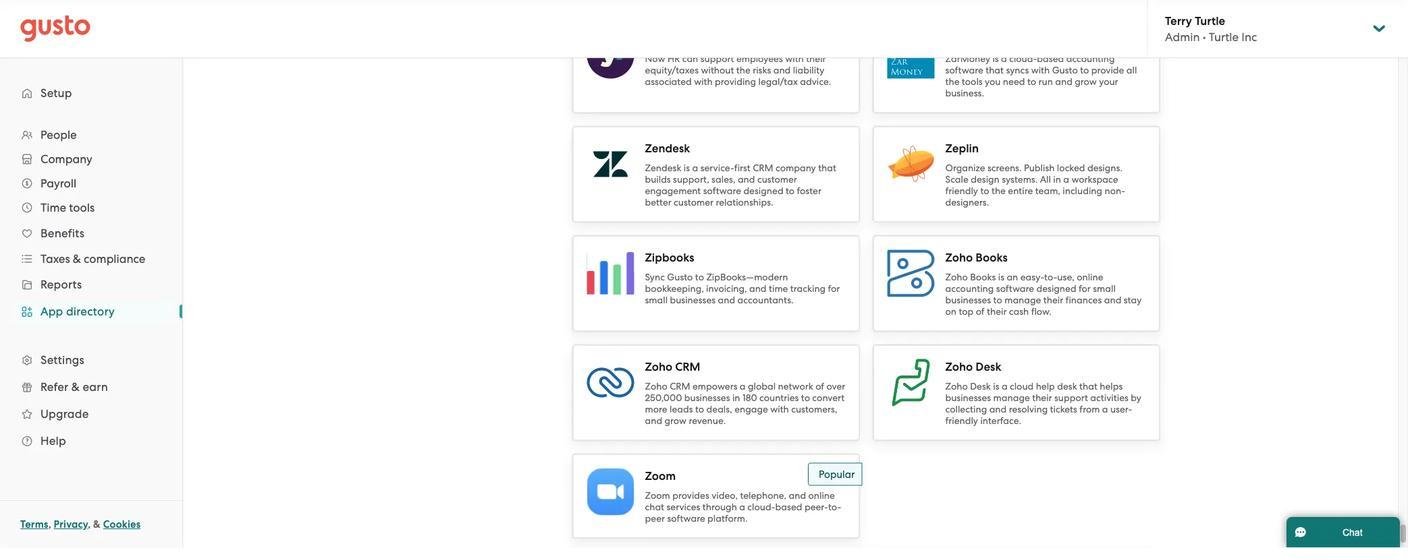 Task type: describe. For each thing, give the bounding box(es) containing it.
chat
[[1343, 528, 1363, 538]]

software inside zoho books zoho books is an easy-to-use, online accounting software designed for small businesses to manage their finances and stay on top of their cash flow.
[[996, 283, 1034, 294]]

software inside zoom zoom provides video, telephone, and online chat services through a cloud-based peer-to- peer software platform.
[[667, 513, 705, 525]]

zoho crm zoho crm empowers a global network of over 250,000 businesses in 180 countries to convert more leads to deals, engage with customers, and grow revenue.
[[645, 361, 846, 427]]

zeplin
[[946, 142, 979, 156]]

their up flow.
[[1044, 295, 1064, 306]]

small inside zipbooks sync gusto to zipbooks—modern bookkeeping, invoicing, and time tracking for small businesses and accountants.
[[645, 295, 668, 306]]

online inside zoho books zoho books is an easy-to-use, online accounting software designed for small businesses to manage their finances and stay on top of their cash flow.
[[1077, 272, 1104, 283]]

manage inside zoho desk zoho desk is a cloud help desk that helps businesses manage their support activities by collecting and resolving tickets from a user- friendly interface.
[[994, 393, 1030, 404]]

cash
[[1009, 306, 1029, 317]]

1 horizontal spatial customer
[[758, 174, 797, 185]]

upgrade link
[[14, 402, 169, 427]]

zipbooks logo image
[[587, 250, 634, 297]]

people
[[41, 128, 77, 142]]

tracking
[[791, 283, 826, 294]]

company
[[776, 162, 816, 174]]

a down 'activities' in the bottom right of the page
[[1103, 404, 1108, 415]]

peer
[[645, 513, 665, 525]]

and inside zendesk zendesk is a service-first crm company that builds support, sales, and customer engagement software designed to foster better customer relationships.
[[738, 174, 755, 185]]

team,
[[1036, 185, 1061, 196]]

time tools
[[41, 201, 95, 215]]

associated
[[645, 76, 692, 87]]

invoicing,
[[706, 283, 747, 294]]

based inside zoom zoom provides video, telephone, and online chat services through a cloud-based peer-to- peer software platform.
[[775, 502, 802, 513]]

designs.
[[1088, 162, 1123, 174]]

setup
[[41, 86, 72, 100]]

resolving
[[1009, 404, 1048, 415]]

with down without
[[694, 76, 713, 87]]

cloud- inside zarmoney is a cloud-based accounting software that syncs with gusto to provide all the tools you need to run and grow your business.
[[1010, 53, 1037, 64]]

settings
[[41, 354, 84, 367]]

stay
[[1124, 295, 1142, 306]]

to inside zeplin organize screens. publish locked designs. scale design systems. all in a workspace friendly to the entire team, including non- designers.
[[981, 185, 990, 196]]

deals,
[[707, 404, 732, 415]]

empowers
[[693, 381, 738, 392]]

& for compliance
[[73, 253, 81, 266]]

user-
[[1111, 404, 1133, 415]]

liability
[[793, 64, 825, 76]]

small inside zoho books zoho books is an easy-to-use, online accounting software designed for small businesses to manage their finances and stay on top of their cash flow.
[[1093, 283, 1116, 294]]

sync
[[645, 272, 665, 283]]

businesses inside zoho crm zoho crm empowers a global network of over 250,000 businesses in 180 countries to convert more leads to deals, engage with customers, and grow revenue.
[[685, 393, 730, 404]]

the inside "now hr can support employees with their equity/taxes without the risks and liability associated with providing legal/tax advice."
[[737, 64, 751, 76]]

easy-
[[1021, 272, 1045, 283]]

that inside zendesk zendesk is a service-first crm company that builds support, sales, and customer engagement software designed to foster better customer relationships.
[[818, 162, 837, 174]]

of inside zoho books zoho books is an easy-to-use, online accounting software designed for small businesses to manage their finances and stay on top of their cash flow.
[[976, 306, 985, 317]]

use,
[[1058, 272, 1075, 283]]

250,000
[[645, 393, 682, 404]]

provide
[[1092, 64, 1124, 76]]

desk
[[1058, 381, 1077, 392]]

taxes & compliance
[[41, 253, 145, 266]]

to inside zendesk zendesk is a service-first crm company that builds support, sales, and customer engagement software designed to foster better customer relationships.
[[786, 185, 795, 196]]

terms link
[[20, 519, 48, 531]]

is inside zoho books zoho books is an easy-to-use, online accounting software designed for small businesses to manage their finances and stay on top of their cash flow.
[[998, 272, 1005, 283]]

accounting inside zoho books zoho books is an easy-to-use, online accounting software designed for small businesses to manage their finances and stay on top of their cash flow.
[[946, 283, 994, 294]]

zendesk logo image
[[587, 151, 634, 178]]

software inside zendesk zendesk is a service-first crm company that builds support, sales, and customer engagement software designed to foster better customer relationships.
[[703, 185, 741, 196]]

by
[[1131, 393, 1142, 404]]

zoho desk logo image
[[888, 360, 935, 407]]

accountants.
[[738, 295, 794, 306]]

sales,
[[712, 174, 736, 185]]

company button
[[14, 147, 169, 172]]

zarmoney
[[946, 53, 991, 64]]

customers,
[[791, 404, 838, 415]]

that inside zarmoney is a cloud-based accounting software that syncs with gusto to provide all the tools you need to run and grow your business.
[[986, 64, 1004, 76]]

2 zendesk from the top
[[645, 162, 682, 174]]

2 zoom from the top
[[645, 491, 670, 502]]

relationships.
[[716, 197, 774, 208]]

risks
[[753, 64, 771, 76]]

need
[[1003, 76, 1025, 87]]

and inside zoho books zoho books is an easy-to-use, online accounting software designed for small businesses to manage their finances and stay on top of their cash flow.
[[1104, 295, 1122, 306]]

setup link
[[14, 81, 169, 105]]

based inside zarmoney is a cloud-based accounting software that syncs with gusto to provide all the tools you need to run and grow your business.
[[1037, 53, 1064, 64]]

app directory link
[[14, 300, 169, 324]]

software inside zarmoney is a cloud-based accounting software that syncs with gusto to provide all the tools you need to run and grow your business.
[[946, 64, 984, 76]]

privacy
[[54, 519, 88, 531]]

benefits
[[41, 227, 84, 240]]

a inside zoom zoom provides video, telephone, and online chat services through a cloud-based peer-to- peer software platform.
[[740, 502, 745, 513]]

for inside zoho books zoho books is an easy-to-use, online accounting software designed for small businesses to manage their finances and stay on top of their cash flow.
[[1079, 283, 1091, 294]]

and inside zarmoney is a cloud-based accounting software that syncs with gusto to provide all the tools you need to run and grow your business.
[[1056, 76, 1073, 87]]

•
[[1203, 30, 1206, 44]]

now hr can support employees with their equity/taxes without the risks and liability associated with providing legal/tax advice.
[[645, 53, 831, 87]]

foster
[[797, 185, 822, 196]]

businesses inside zoho desk zoho desk is a cloud help desk that helps businesses manage their support activities by collecting and resolving tickets from a user- friendly interface.
[[946, 393, 991, 404]]

zarmoney is a cloud-based accounting software that syncs with gusto to provide all the tools you need to run and grow your business.
[[946, 53, 1137, 99]]

terry
[[1165, 14, 1192, 28]]

a inside zarmoney is a cloud-based accounting software that syncs with gusto to provide all the tools you need to run and grow your business.
[[1001, 53, 1007, 64]]

businesses inside zipbooks sync gusto to zipbooks—modern bookkeeping, invoicing, and time tracking for small businesses and accountants.
[[670, 295, 716, 306]]

cloud
[[1010, 381, 1034, 392]]

and inside zoho desk zoho desk is a cloud help desk that helps businesses manage their support activities by collecting and resolving tickets from a user- friendly interface.
[[990, 404, 1007, 415]]

and inside zoho crm zoho crm empowers a global network of over 250,000 businesses in 180 countries to convert more leads to deals, engage with customers, and grow revenue.
[[645, 416, 662, 427]]

app
[[41, 305, 63, 319]]

0 vertical spatial desk
[[976, 361, 1002, 374]]

network
[[778, 381, 813, 392]]

in inside zeplin organize screens. publish locked designs. scale design systems. all in a workspace friendly to the entire team, including non- designers.
[[1054, 174, 1061, 185]]

home image
[[20, 15, 90, 42]]

non-
[[1105, 185, 1126, 196]]

with inside zarmoney is a cloud-based accounting software that syncs with gusto to provide all the tools you need to run and grow your business.
[[1031, 64, 1050, 76]]

support inside zoho desk zoho desk is a cloud help desk that helps businesses manage their support activities by collecting and resolving tickets from a user- friendly interface.
[[1055, 393, 1088, 404]]

zarmoney logo image
[[888, 31, 935, 79]]

finances
[[1066, 295, 1102, 306]]

terms , privacy , & cookies
[[20, 519, 141, 531]]

global
[[748, 381, 776, 392]]

refer & earn
[[41, 381, 108, 394]]

revenue.
[[689, 416, 726, 427]]

with inside zoho crm zoho crm empowers a global network of over 250,000 businesses in 180 countries to convert more leads to deals, engage with customers, and grow revenue.
[[771, 404, 789, 415]]

grow inside zarmoney is a cloud-based accounting software that syncs with gusto to provide all the tools you need to run and grow your business.
[[1075, 76, 1097, 87]]

your
[[1099, 76, 1119, 87]]

a left cloud
[[1002, 381, 1008, 392]]

2 , from the left
[[88, 519, 91, 531]]

entire
[[1008, 185, 1033, 196]]

zipbooks sync gusto to zipbooks—modern bookkeeping, invoicing, and time tracking for small businesses and accountants.
[[645, 251, 840, 306]]

tools inside dropdown button
[[69, 201, 95, 215]]

zeplin logo image
[[888, 141, 935, 188]]

1 zoom from the top
[[645, 470, 676, 484]]

systems.
[[1002, 174, 1038, 185]]

2 vertical spatial crm
[[670, 381, 690, 392]]

chat
[[645, 502, 664, 513]]

helps
[[1100, 381, 1123, 392]]

earn
[[83, 381, 108, 394]]

run
[[1039, 76, 1053, 87]]

providing
[[715, 76, 756, 87]]

is inside zoho desk zoho desk is a cloud help desk that helps businesses manage their support activities by collecting and resolving tickets from a user- friendly interface.
[[993, 381, 1000, 392]]

zarmoney is a cloud-based accounting software that syncs with gusto to provide all the tools you need to run and grow your business. button
[[873, 17, 1160, 113]]

0 vertical spatial books
[[976, 251, 1008, 265]]

admin
[[1165, 30, 1200, 44]]

yearend logo image
[[587, 31, 634, 79]]

a inside zeplin organize screens. publish locked designs. scale design systems. all in a workspace friendly to the entire team, including non- designers.
[[1064, 174, 1070, 185]]



Task type: vqa. For each thing, say whether or not it's contained in the screenshot.
invoicing,
yes



Task type: locate. For each thing, give the bounding box(es) containing it.
designed inside zoho books zoho books is an easy-to-use, online accounting software designed for small businesses to manage their finances and stay on top of their cash flow.
[[1037, 283, 1077, 294]]

and up the legal/tax on the top of page
[[774, 64, 791, 76]]

1 vertical spatial based
[[775, 502, 802, 513]]

builds
[[645, 174, 671, 185]]

terms
[[20, 519, 48, 531]]

including
[[1063, 185, 1103, 196]]

interface.
[[981, 416, 1022, 427]]

their inside zoho desk zoho desk is a cloud help desk that helps businesses manage their support activities by collecting and resolving tickets from a user- friendly interface.
[[1033, 393, 1052, 404]]

1 vertical spatial of
[[816, 381, 825, 392]]

1 horizontal spatial grow
[[1075, 76, 1097, 87]]

designed
[[744, 185, 784, 196], [1037, 283, 1077, 294]]

1 horizontal spatial small
[[1093, 283, 1116, 294]]

that up you
[[986, 64, 1004, 76]]

zoom zoom provides video, telephone, and online chat services through a cloud-based peer-to- peer software platform.
[[645, 470, 842, 525]]

0 vertical spatial designed
[[744, 185, 784, 196]]

without
[[701, 64, 734, 76]]

based up run
[[1037, 53, 1064, 64]]

turtle right •
[[1209, 30, 1239, 44]]

tools up business.
[[962, 76, 983, 87]]

to- down the popular
[[828, 502, 842, 513]]

1 vertical spatial cloud-
[[748, 502, 775, 513]]

1 vertical spatial designed
[[1037, 283, 1077, 294]]

is up support,
[[684, 162, 690, 174]]

1 horizontal spatial the
[[946, 76, 960, 87]]

1 horizontal spatial support
[[1055, 393, 1088, 404]]

books up an
[[976, 251, 1008, 265]]

software down "sales,"
[[703, 185, 741, 196]]

is up you
[[993, 53, 999, 64]]

businesses down empowers
[[685, 393, 730, 404]]

a up support,
[[692, 162, 698, 174]]

1 horizontal spatial to-
[[1045, 272, 1058, 283]]

and up accountants. in the bottom right of the page
[[749, 283, 767, 294]]

0 vertical spatial zoom
[[645, 470, 676, 484]]

legal/tax
[[759, 76, 798, 87]]

with up run
[[1031, 64, 1050, 76]]

, left privacy 'link'
[[48, 519, 51, 531]]

you
[[985, 76, 1001, 87]]

a inside zendesk zendesk is a service-first crm company that builds support, sales, and customer engagement software designed to foster better customer relationships.
[[692, 162, 698, 174]]

zipbooks
[[645, 251, 694, 265]]

friendly inside zeplin organize screens. publish locked designs. scale design systems. all in a workspace friendly to the entire team, including non- designers.
[[946, 185, 978, 196]]

0 vertical spatial cloud-
[[1010, 53, 1037, 64]]

1 for from the left
[[828, 283, 840, 294]]

with up liability
[[785, 53, 804, 64]]

businesses up top
[[946, 295, 991, 306]]

list
[[0, 123, 182, 455]]

2 horizontal spatial the
[[992, 185, 1006, 196]]

in right all
[[1054, 174, 1061, 185]]

& left cookies
[[93, 519, 101, 531]]

friendly inside zoho desk zoho desk is a cloud help desk that helps businesses manage their support activities by collecting and resolving tickets from a user- friendly interface.
[[946, 416, 978, 427]]

0 vertical spatial of
[[976, 306, 985, 317]]

their left cash
[[987, 306, 1007, 317]]

zendesk zendesk is a service-first crm company that builds support, sales, and customer engagement software designed to foster better customer relationships.
[[645, 142, 837, 208]]

gusto inside zipbooks sync gusto to zipbooks—modern bookkeeping, invoicing, and time tracking for small businesses and accountants.
[[667, 272, 693, 283]]

a up platform.
[[740, 502, 745, 513]]

a up syncs
[[1001, 53, 1007, 64]]

their up liability
[[806, 53, 826, 64]]

businesses inside zoho books zoho books is an easy-to-use, online accounting software designed for small businesses to manage their finances and stay on top of their cash flow.
[[946, 295, 991, 306]]

1 horizontal spatial designed
[[1037, 283, 1077, 294]]

compliance
[[84, 253, 145, 266]]

accounting
[[1067, 53, 1115, 64], [946, 283, 994, 294]]

1 , from the left
[[48, 519, 51, 531]]

app directory
[[41, 305, 115, 319]]

and down more
[[645, 416, 662, 427]]

services
[[667, 502, 700, 513]]

publish
[[1024, 162, 1055, 174]]

support inside "now hr can support employees with their equity/taxes without the risks and liability associated with providing legal/tax advice."
[[701, 53, 734, 64]]

1 vertical spatial gusto
[[667, 272, 693, 283]]

0 horizontal spatial based
[[775, 502, 802, 513]]

books
[[976, 251, 1008, 265], [970, 272, 996, 283]]

0 horizontal spatial gusto
[[667, 272, 693, 283]]

directory
[[66, 305, 115, 319]]

zeplin organize screens. publish locked designs. scale design systems. all in a workspace friendly to the entire team, including non- designers.
[[946, 142, 1126, 208]]

0 horizontal spatial accounting
[[946, 283, 994, 294]]

businesses up collecting on the bottom right of the page
[[946, 393, 991, 404]]

0 horizontal spatial grow
[[665, 416, 687, 427]]

video,
[[712, 491, 738, 502]]

support up without
[[701, 53, 734, 64]]

to inside zoho books zoho books is an easy-to-use, online accounting software designed for small businesses to manage their finances and stay on top of their cash flow.
[[994, 295, 1003, 306]]

advice.
[[800, 76, 831, 87]]

of up 'convert'
[[816, 381, 825, 392]]

0 horizontal spatial for
[[828, 283, 840, 294]]

designed up relationships.
[[744, 185, 784, 196]]

telephone,
[[740, 491, 787, 502]]

1 vertical spatial friendly
[[946, 416, 978, 427]]

online
[[1077, 272, 1104, 283], [809, 491, 835, 502]]

a up 180
[[740, 381, 746, 392]]

crm right first
[[753, 162, 773, 174]]

0 vertical spatial gusto
[[1052, 64, 1078, 76]]

of inside zoho crm zoho crm empowers a global network of over 250,000 businesses in 180 countries to convert more leads to deals, engage with customers, and grow revenue.
[[816, 381, 825, 392]]

1 horizontal spatial that
[[986, 64, 1004, 76]]

in inside zoho crm zoho crm empowers a global network of over 250,000 businesses in 180 countries to convert more leads to deals, engage with customers, and grow revenue.
[[733, 393, 740, 404]]

software
[[946, 64, 984, 76], [703, 185, 741, 196], [996, 283, 1034, 294], [667, 513, 705, 525]]

1 vertical spatial accounting
[[946, 283, 994, 294]]

for right tracking
[[828, 283, 840, 294]]

0 vertical spatial manage
[[1005, 295, 1041, 306]]

grow inside zoho crm zoho crm empowers a global network of over 250,000 businesses in 180 countries to convert more leads to deals, engage with customers, and grow revenue.
[[665, 416, 687, 427]]

software down zarmoney
[[946, 64, 984, 76]]

businesses
[[670, 295, 716, 306], [946, 295, 991, 306], [685, 393, 730, 404], [946, 393, 991, 404]]

settings link
[[14, 348, 169, 373]]

0 vertical spatial that
[[986, 64, 1004, 76]]

0 vertical spatial to-
[[1045, 272, 1058, 283]]

& for earn
[[71, 381, 80, 394]]

platform.
[[708, 513, 748, 525]]

to- inside zoho books zoho books is an easy-to-use, online accounting software designed for small businesses to manage their finances and stay on top of their cash flow.
[[1045, 272, 1058, 283]]

0 horizontal spatial customer
[[674, 197, 714, 208]]

and down first
[[738, 174, 755, 185]]

over
[[827, 381, 846, 392]]

0 horizontal spatial to-
[[828, 502, 842, 513]]

0 vertical spatial customer
[[758, 174, 797, 185]]

list containing people
[[0, 123, 182, 455]]

and up interface.
[[990, 404, 1007, 415]]

payroll button
[[14, 172, 169, 196]]

0 vertical spatial online
[[1077, 272, 1104, 283]]

tools down payroll dropdown button
[[69, 201, 95, 215]]

for inside zipbooks sync gusto to zipbooks—modern bookkeeping, invoicing, and time tracking for small businesses and accountants.
[[828, 283, 840, 294]]

0 vertical spatial turtle
[[1195, 14, 1226, 28]]

support down desk
[[1055, 393, 1088, 404]]

syncs
[[1006, 64, 1029, 76]]

1 horizontal spatial tools
[[962, 76, 983, 87]]

1 vertical spatial online
[[809, 491, 835, 502]]

cookies
[[103, 519, 141, 531]]

in
[[1054, 174, 1061, 185], [733, 393, 740, 404]]

support,
[[673, 174, 709, 185]]

crm
[[753, 162, 773, 174], [675, 361, 701, 374], [670, 381, 690, 392]]

with
[[785, 53, 804, 64], [1031, 64, 1050, 76], [694, 76, 713, 87], [771, 404, 789, 415]]

and inside "now hr can support employees with their equity/taxes without the risks and liability associated with providing legal/tax advice."
[[774, 64, 791, 76]]

small up finances
[[1093, 283, 1116, 294]]

1 vertical spatial customer
[[674, 197, 714, 208]]

1 zendesk from the top
[[645, 142, 690, 156]]

0 vertical spatial based
[[1037, 53, 1064, 64]]

with down countries
[[771, 404, 789, 415]]

provides
[[673, 491, 709, 502]]

desk
[[976, 361, 1002, 374], [970, 381, 991, 392]]

friendly down collecting on the bottom right of the page
[[946, 416, 978, 427]]

peer-
[[805, 502, 828, 513]]

0 horizontal spatial ,
[[48, 519, 51, 531]]

to-
[[1045, 272, 1058, 283], [828, 502, 842, 513]]

inc
[[1242, 30, 1257, 44]]

0 horizontal spatial small
[[645, 295, 668, 306]]

0 horizontal spatial the
[[737, 64, 751, 76]]

the
[[737, 64, 751, 76], [946, 76, 960, 87], [992, 185, 1006, 196]]

gusto up run
[[1052, 64, 1078, 76]]

1 horizontal spatial online
[[1077, 272, 1104, 283]]

1 horizontal spatial based
[[1037, 53, 1064, 64]]

an
[[1007, 272, 1018, 283]]

flow.
[[1031, 306, 1052, 317]]

grow down leads
[[665, 416, 687, 427]]

reports
[[41, 278, 82, 292]]

0 horizontal spatial tools
[[69, 201, 95, 215]]

1 horizontal spatial accounting
[[1067, 53, 1115, 64]]

organize
[[946, 162, 985, 174]]

now
[[645, 53, 665, 64]]

0 horizontal spatial designed
[[744, 185, 784, 196]]

collecting
[[946, 404, 987, 415]]

gusto
[[1052, 64, 1078, 76], [667, 272, 693, 283]]

1 vertical spatial tools
[[69, 201, 95, 215]]

on
[[946, 306, 957, 317]]

to inside zipbooks sync gusto to zipbooks—modern bookkeeping, invoicing, and time tracking for small businesses and accountants.
[[695, 272, 704, 283]]

0 vertical spatial grow
[[1075, 76, 1097, 87]]

friendly down scale
[[946, 185, 978, 196]]

chat button
[[1287, 518, 1400, 549]]

businesses down bookkeeping,
[[670, 295, 716, 306]]

manage inside zoho books zoho books is an easy-to-use, online accounting software designed for small businesses to manage their finances and stay on top of their cash flow.
[[1005, 295, 1041, 306]]

2 vertical spatial that
[[1080, 381, 1098, 392]]

customer down company
[[758, 174, 797, 185]]

and up peer- on the bottom of the page
[[789, 491, 806, 502]]

and inside zoom zoom provides video, telephone, and online chat services through a cloud-based peer-to- peer software platform.
[[789, 491, 806, 502]]

people button
[[14, 123, 169, 147]]

and left stay
[[1104, 295, 1122, 306]]

gusto up bookkeeping,
[[667, 272, 693, 283]]

leads
[[670, 404, 693, 415]]

their inside "now hr can support employees with their equity/taxes without the risks and liability associated with providing legal/tax advice."
[[806, 53, 826, 64]]

1 vertical spatial crm
[[675, 361, 701, 374]]

of right top
[[976, 306, 985, 317]]

1 horizontal spatial ,
[[88, 519, 91, 531]]

bookkeeping,
[[645, 283, 704, 294]]

zoho books logo image
[[888, 250, 935, 297]]

time
[[769, 283, 788, 294]]

& inside dropdown button
[[73, 253, 81, 266]]

company
[[41, 153, 92, 166]]

the inside zeplin organize screens. publish locked designs. scale design systems. all in a workspace friendly to the entire team, including non- designers.
[[992, 185, 1006, 196]]

customer down support,
[[674, 197, 714, 208]]

time
[[41, 201, 66, 215]]

privacy link
[[54, 519, 88, 531]]

equity/taxes
[[645, 64, 699, 76]]

software down services
[[667, 513, 705, 525]]

activities
[[1091, 393, 1129, 404]]

manage
[[1005, 295, 1041, 306], [994, 393, 1030, 404]]

, left cookies
[[88, 519, 91, 531]]

designed inside zendesk zendesk is a service-first crm company that builds support, sales, and customer engagement software designed to foster better customer relationships.
[[744, 185, 784, 196]]

turtle up •
[[1195, 14, 1226, 28]]

online up peer- on the bottom of the page
[[809, 491, 835, 502]]

that inside zoho desk zoho desk is a cloud help desk that helps businesses manage their support activities by collecting and resolving tickets from a user- friendly interface.
[[1080, 381, 1098, 392]]

designed down use,
[[1037, 283, 1077, 294]]

is inside zendesk zendesk is a service-first crm company that builds support, sales, and customer engagement software designed to foster better customer relationships.
[[684, 162, 690, 174]]

cloud- up syncs
[[1010, 53, 1037, 64]]

gusto navigation element
[[0, 58, 182, 477]]

friendly
[[946, 185, 978, 196], [946, 416, 978, 427]]

cloud- down telephone,
[[748, 502, 775, 513]]

books left an
[[970, 272, 996, 283]]

accounting inside zarmoney is a cloud-based accounting software that syncs with gusto to provide all the tools you need to run and grow your business.
[[1067, 53, 1115, 64]]

&
[[73, 253, 81, 266], [71, 381, 80, 394], [93, 519, 101, 531]]

zoom logo image
[[587, 469, 634, 516]]

grow left your
[[1075, 76, 1097, 87]]

upgrade
[[41, 408, 89, 421]]

the up business.
[[946, 76, 960, 87]]

0 vertical spatial accounting
[[1067, 53, 1115, 64]]

hr
[[668, 53, 680, 64]]

1 horizontal spatial cloud-
[[1010, 53, 1037, 64]]

0 vertical spatial tools
[[962, 76, 983, 87]]

crm inside zendesk zendesk is a service-first crm company that builds support, sales, and customer engagement software designed to foster better customer relationships.
[[753, 162, 773, 174]]

better
[[645, 197, 672, 208]]

to- inside zoom zoom provides video, telephone, and online chat services through a cloud-based peer-to- peer software platform.
[[828, 502, 842, 513]]

the down design
[[992, 185, 1006, 196]]

& left earn
[[71, 381, 80, 394]]

0 horizontal spatial online
[[809, 491, 835, 502]]

tools inside zarmoney is a cloud-based accounting software that syncs with gusto to provide all the tools you need to run and grow your business.
[[962, 76, 983, 87]]

1 vertical spatial desk
[[970, 381, 991, 392]]

that right desk
[[1080, 381, 1098, 392]]

manage down cloud
[[994, 393, 1030, 404]]

from
[[1080, 404, 1100, 415]]

0 horizontal spatial cloud-
[[748, 502, 775, 513]]

is left an
[[998, 272, 1005, 283]]

software down an
[[996, 283, 1034, 294]]

0 vertical spatial &
[[73, 253, 81, 266]]

1 friendly from the top
[[946, 185, 978, 196]]

crm up 250,000
[[670, 381, 690, 392]]

1 vertical spatial turtle
[[1209, 30, 1239, 44]]

and down invoicing,
[[718, 295, 735, 306]]

1 vertical spatial that
[[818, 162, 837, 174]]

to- up flow.
[[1045, 272, 1058, 283]]

crm up empowers
[[675, 361, 701, 374]]

small
[[1093, 283, 1116, 294], [645, 295, 668, 306]]

0 vertical spatial zendesk
[[645, 142, 690, 156]]

a inside zoho crm zoho crm empowers a global network of over 250,000 businesses in 180 countries to convert more leads to deals, engage with customers, and grow revenue.
[[740, 381, 746, 392]]

manage up cash
[[1005, 295, 1041, 306]]

locked
[[1057, 162, 1085, 174]]

first
[[735, 162, 751, 174]]

0 horizontal spatial of
[[816, 381, 825, 392]]

in left 180
[[733, 393, 740, 404]]

the up providing at the top
[[737, 64, 751, 76]]

1 vertical spatial zoom
[[645, 491, 670, 502]]

1 vertical spatial zendesk
[[645, 162, 682, 174]]

1 vertical spatial support
[[1055, 393, 1088, 404]]

now hr can support employees with their equity/taxes without the risks and liability associated with providing legal/tax advice. button
[[573, 17, 860, 113]]

small down bookkeeping,
[[645, 295, 668, 306]]

1 vertical spatial to-
[[828, 502, 842, 513]]

zoho crm logo image
[[587, 360, 634, 407]]

1 horizontal spatial of
[[976, 306, 985, 317]]

a down locked
[[1064, 174, 1070, 185]]

top
[[959, 306, 974, 317]]

is left cloud
[[993, 381, 1000, 392]]

1 horizontal spatial in
[[1054, 174, 1061, 185]]

business.
[[946, 87, 984, 99]]

gusto inside zarmoney is a cloud-based accounting software that syncs with gusto to provide all the tools you need to run and grow your business.
[[1052, 64, 1078, 76]]

2 vertical spatial &
[[93, 519, 101, 531]]

0 vertical spatial in
[[1054, 174, 1061, 185]]

online inside zoom zoom provides video, telephone, and online chat services through a cloud-based peer-to- peer software platform.
[[809, 491, 835, 502]]

and right run
[[1056, 76, 1073, 87]]

time tools button
[[14, 196, 169, 220]]

0 vertical spatial friendly
[[946, 185, 978, 196]]

cloud- inside zoom zoom provides video, telephone, and online chat services through a cloud-based peer-to- peer software platform.
[[748, 502, 775, 513]]

2 horizontal spatial that
[[1080, 381, 1098, 392]]

0 horizontal spatial support
[[701, 53, 734, 64]]

is inside zarmoney is a cloud-based accounting software that syncs with gusto to provide all the tools you need to run and grow your business.
[[993, 53, 999, 64]]

1 vertical spatial grow
[[665, 416, 687, 427]]

screens.
[[988, 162, 1022, 174]]

1 vertical spatial in
[[733, 393, 740, 404]]

0 vertical spatial support
[[701, 53, 734, 64]]

zoho books zoho books is an easy-to-use, online accounting software designed for small businesses to manage their finances and stay on top of their cash flow.
[[946, 251, 1142, 317]]

& right taxes
[[73, 253, 81, 266]]

refer
[[41, 381, 68, 394]]

2 for from the left
[[1079, 283, 1091, 294]]

2 friendly from the top
[[946, 416, 978, 427]]

1 vertical spatial books
[[970, 272, 996, 283]]

0 horizontal spatial in
[[733, 393, 740, 404]]

zipbooks—modern
[[707, 272, 788, 283]]

accounting up top
[[946, 283, 994, 294]]

zoho desk zoho desk is a cloud help desk that helps businesses manage their support activities by collecting and resolving tickets from a user- friendly interface.
[[946, 361, 1142, 427]]

online up finances
[[1077, 272, 1104, 283]]

1 horizontal spatial for
[[1079, 283, 1091, 294]]

1 horizontal spatial gusto
[[1052, 64, 1078, 76]]

can
[[682, 53, 698, 64]]

accounting up the provide
[[1067, 53, 1115, 64]]

0 vertical spatial crm
[[753, 162, 773, 174]]

1 vertical spatial manage
[[994, 393, 1030, 404]]

based left peer- on the bottom of the page
[[775, 502, 802, 513]]

that up 'foster'
[[818, 162, 837, 174]]

1 vertical spatial &
[[71, 381, 80, 394]]

their down help at the bottom right of page
[[1033, 393, 1052, 404]]

the inside zarmoney is a cloud-based accounting software that syncs with gusto to provide all the tools you need to run and grow your business.
[[946, 76, 960, 87]]

cookies button
[[103, 517, 141, 533]]

0 horizontal spatial that
[[818, 162, 837, 174]]

for up finances
[[1079, 283, 1091, 294]]



